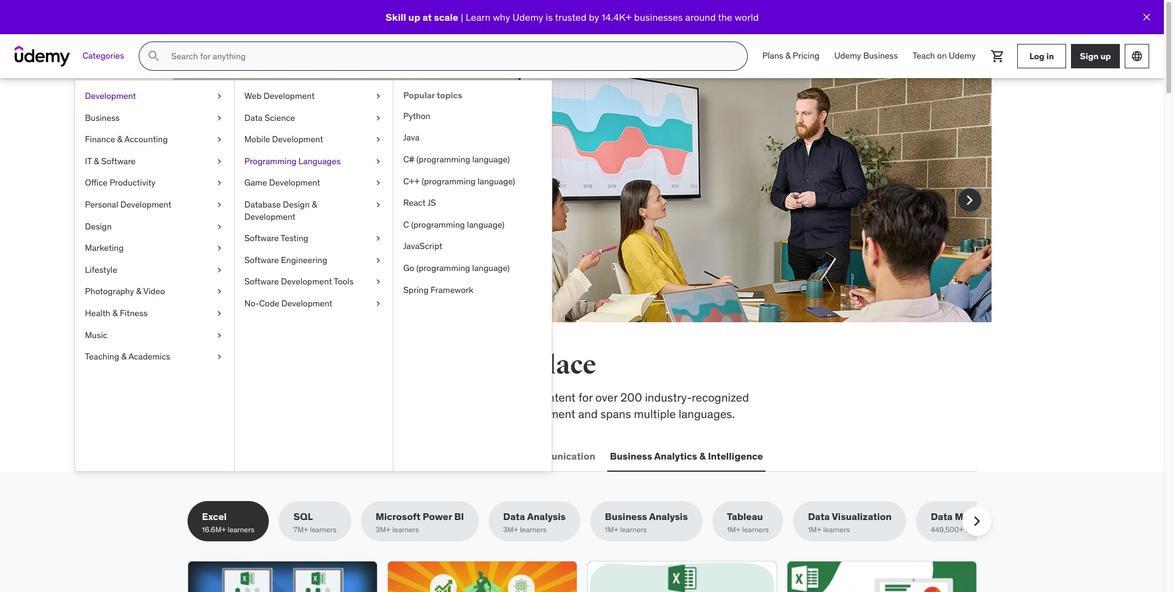 Task type: describe. For each thing, give the bounding box(es) containing it.
personal
[[85, 199, 118, 210]]

leading
[[278, 186, 316, 201]]

software engineering
[[244, 255, 327, 266]]

marketing link
[[75, 238, 234, 260]]

& inside button
[[700, 450, 706, 462]]

development for game development link
[[269, 177, 320, 188]]

teach on udemy
[[913, 50, 976, 61]]

sign up link
[[1071, 44, 1120, 68]]

music link
[[75, 325, 234, 347]]

xsmall image for software engineering
[[373, 255, 383, 267]]

business for business
[[85, 112, 120, 123]]

with
[[231, 203, 253, 217]]

xsmall image for photography & video
[[215, 286, 224, 298]]

go
[[403, 263, 414, 274]]

data analysis 3m+ learners
[[503, 511, 566, 535]]

software for software development tools
[[244, 276, 279, 287]]

programming languages
[[244, 156, 341, 167]]

a
[[280, 236, 285, 249]]

react js link
[[394, 193, 552, 214]]

personal development
[[85, 199, 171, 210]]

next image for the topic filters element
[[967, 512, 987, 532]]

449,500+
[[931, 526, 964, 535]]

& for video
[[136, 286, 141, 297]]

learners inside data modeling 449,500+ learners
[[966, 526, 992, 535]]

log in
[[1030, 50, 1054, 61]]

|
[[461, 11, 464, 23]]

java link
[[394, 127, 552, 149]]

software for software engineering
[[244, 255, 279, 266]]

go (programming language)
[[403, 263, 510, 274]]

udemy business link
[[827, 42, 906, 71]]

up for sign
[[1101, 50, 1111, 61]]

c# (programming language) link
[[394, 149, 552, 171]]

next image for carousel "element"
[[960, 191, 980, 210]]

categories button
[[75, 42, 132, 71]]

language) for c# (programming language)
[[472, 154, 510, 165]]

music
[[85, 330, 107, 341]]

shopping cart with 0 items image
[[991, 49, 1005, 64]]

xsmall image for database design & development
[[373, 199, 383, 211]]

xsmall image for data science
[[373, 112, 383, 124]]

learners inside data analysis 3m+ learners
[[520, 526, 547, 535]]

video
[[143, 286, 165, 297]]

plans & pricing
[[763, 50, 820, 61]]

1m+ for data visualization
[[808, 526, 822, 535]]

rounded
[[396, 407, 439, 422]]

finance & accounting link
[[75, 129, 234, 151]]

development
[[508, 407, 576, 422]]

3m+ inside data analysis 3m+ learners
[[503, 526, 518, 535]]

udemy image
[[15, 46, 70, 67]]

learn
[[445, 186, 471, 201]]

game development
[[244, 177, 320, 188]]

photography & video
[[85, 286, 165, 297]]

& for academics
[[121, 352, 127, 363]]

& for fitness
[[112, 308, 118, 319]]

topic filters element
[[187, 502, 1014, 542]]

software testing link
[[235, 228, 393, 250]]

it & software
[[85, 156, 136, 167]]

learners inside tableau 1m+ learners
[[743, 526, 769, 535]]

well-
[[370, 407, 396, 422]]

log
[[1030, 50, 1045, 61]]

communication
[[521, 450, 596, 462]]

xsmall image for marketing
[[215, 243, 224, 255]]

programming languages link
[[235, 151, 393, 173]]

teach on udemy link
[[906, 42, 983, 71]]

xsmall image for game development
[[373, 177, 383, 189]]

health & fitness
[[85, 308, 148, 319]]

marketing
[[85, 243, 124, 254]]

intelligence
[[708, 450, 763, 462]]

analysis for business analysis
[[649, 511, 688, 523]]

web development for web development link
[[244, 90, 315, 101]]

world
[[735, 11, 759, 23]]

sql 7m+ learners
[[294, 511, 337, 535]]

in inside 'link'
[[1047, 50, 1054, 61]]

supports
[[321, 407, 367, 422]]

web for web development button
[[190, 450, 211, 462]]

skills inside covering critical workplace skills to technical topics, including prep content for over 200 industry-recognized certifications, our catalog supports well-rounded professional development and spans multiple languages.
[[330, 391, 356, 405]]

xsmall image for mobile development
[[373, 134, 383, 146]]

recognized
[[692, 391, 749, 405]]

why for scale
[[493, 11, 510, 23]]

catalog
[[280, 407, 319, 422]]

c++ (programming language)
[[403, 176, 515, 187]]

all
[[187, 350, 223, 381]]

office
[[85, 177, 108, 188]]

spans
[[601, 407, 631, 422]]

power
[[423, 511, 452, 523]]

development for 'personal development' link
[[120, 199, 171, 210]]

personal development link
[[75, 194, 234, 216]]

skill
[[386, 11, 406, 23]]

data science link
[[235, 107, 393, 129]]

javascript link
[[394, 236, 552, 258]]

data for science
[[244, 112, 263, 123]]

xsmall image for it & software
[[215, 156, 224, 168]]

microsoft power bi 3m+ learners
[[376, 511, 464, 535]]

design inside the database design & development
[[283, 199, 310, 210]]

xsmall image for business
[[215, 112, 224, 124]]

udemy inside teach on udemy link
[[949, 50, 976, 61]]

business analytics & intelligence button
[[608, 442, 766, 471]]

xsmall image for personal development
[[215, 199, 224, 211]]

modeling
[[955, 511, 999, 523]]

analytics
[[654, 450, 698, 462]]

why for anything
[[254, 186, 275, 201]]

development down categories dropdown button
[[85, 90, 136, 101]]

xsmall image for music
[[215, 330, 224, 342]]

xsmall image for design
[[215, 221, 224, 233]]

c
[[403, 219, 409, 230]]

industry-
[[645, 391, 692, 405]]

xsmall image for software development tools
[[373, 276, 383, 288]]

for-
[[351, 131, 386, 157]]

code
[[259, 298, 279, 309]]

7m+
[[294, 526, 308, 535]]

organizations
[[318, 186, 388, 201]]

professional
[[442, 407, 505, 422]]

udemy business
[[835, 50, 898, 61]]

1 horizontal spatial the
[[718, 11, 733, 23]]

excel 16.6m+ learners
[[202, 511, 254, 535]]

teaching
[[85, 352, 119, 363]]

& for pricing
[[786, 50, 791, 61]]

critical
[[237, 391, 271, 405]]

photography
[[85, 286, 134, 297]]



Task type: vqa. For each thing, say whether or not it's contained in the screenshot.


Task type: locate. For each thing, give the bounding box(es) containing it.
photography & video link
[[75, 281, 234, 303]]

3 1m+ from the left
[[808, 526, 822, 535]]

development down certifications,
[[213, 450, 275, 462]]

(programming up the "spring framework"
[[417, 263, 470, 274]]

data
[[244, 112, 263, 123], [503, 511, 525, 523], [808, 511, 830, 523], [931, 511, 953, 523]]

language) down react js link
[[467, 219, 505, 230]]

development inside the database design & development
[[244, 211, 296, 222]]

2 learners from the left
[[310, 526, 337, 535]]

web development inside button
[[190, 450, 275, 462]]

udemy left is
[[513, 11, 543, 23]]

fitness
[[120, 308, 148, 319]]

xsmall image inside 'personal development' link
[[215, 199, 224, 211]]

xsmall image inside the 'marketing' link
[[215, 243, 224, 255]]

xsmall image for health & fitness
[[215, 308, 224, 320]]

analysis
[[527, 511, 566, 523], [649, 511, 688, 523]]

3m+ inside 'microsoft power bi 3m+ learners'
[[376, 526, 391, 535]]

the
[[718, 11, 733, 23], [228, 350, 267, 381]]

web down certifications,
[[190, 450, 211, 462]]

1 vertical spatial design
[[85, 221, 112, 232]]

xsmall image inside business link
[[215, 112, 224, 124]]

& right finance
[[117, 134, 123, 145]]

xsmall image inside music link
[[215, 330, 224, 342]]

1 vertical spatial web development
[[190, 450, 275, 462]]

at
[[423, 11, 432, 23]]

xsmall image inside data science link
[[373, 112, 383, 124]]

1 vertical spatial to
[[359, 391, 369, 405]]

our
[[261, 407, 277, 422]]

spring
[[403, 285, 429, 296]]

analysis inside data analysis 3m+ learners
[[527, 511, 566, 523]]

c++
[[403, 176, 420, 187]]

software up office productivity
[[101, 156, 136, 167]]

design down personal
[[85, 221, 112, 232]]

business for business analysis 1m+ learners
[[605, 511, 647, 523]]

xsmall image for lifestyle
[[215, 265, 224, 276]]

go (programming language) link
[[394, 258, 552, 280]]

game development link
[[235, 173, 393, 194]]

(programming for c#
[[417, 154, 470, 165]]

data left visualization at the bottom right
[[808, 511, 830, 523]]

learners inside 'microsoft power bi 3m+ learners'
[[393, 526, 419, 535]]

development down database
[[244, 211, 296, 222]]

development down the software development tools link in the top left of the page
[[282, 298, 333, 309]]

1 1m+ from the left
[[605, 526, 619, 535]]

need
[[391, 350, 450, 381]]

the left world
[[718, 11, 733, 23]]

next image inside carousel "element"
[[960, 191, 980, 210]]

learners inside business analysis 1m+ learners
[[620, 526, 647, 535]]

web for web development link
[[244, 90, 262, 101]]

ready-
[[289, 131, 351, 157]]

5 learners from the left
[[620, 526, 647, 535]]

udemy right the on
[[949, 50, 976, 61]]

learners inside the data visualization 1m+ learners
[[824, 526, 850, 535]]

xsmall image inside the software development tools link
[[373, 276, 383, 288]]

language) down javascript link
[[472, 263, 510, 274]]

3m+
[[376, 526, 391, 535], [503, 526, 518, 535]]

udemy inside build ready-for- anything teams see why leading organizations choose to learn with udemy business.
[[256, 203, 293, 217]]

1m+ inside tableau 1m+ learners
[[727, 526, 741, 535]]

xsmall image inside software engineering link
[[373, 255, 383, 267]]

1 vertical spatial up
[[1101, 50, 1111, 61]]

teams
[[322, 156, 382, 182]]

development inside button
[[213, 450, 275, 462]]

& right teaching in the bottom left of the page
[[121, 352, 127, 363]]

xsmall image for finance & accounting
[[215, 134, 224, 146]]

on
[[938, 50, 947, 61]]

1 3m+ from the left
[[376, 526, 391, 535]]

analysis for data analysis
[[527, 511, 566, 523]]

development for mobile development link
[[272, 134, 323, 145]]

xsmall image inside mobile development link
[[373, 134, 383, 146]]

development link
[[75, 86, 234, 107]]

& for accounting
[[117, 134, 123, 145]]

6 learners from the left
[[743, 526, 769, 535]]

language) for c (programming language)
[[467, 219, 505, 230]]

tableau
[[727, 511, 763, 523]]

0 vertical spatial the
[[718, 11, 733, 23]]

web development for web development button
[[190, 450, 275, 462]]

0 horizontal spatial the
[[228, 350, 267, 381]]

academics
[[128, 352, 170, 363]]

languages
[[299, 156, 341, 167]]

xsmall image inside programming languages "link"
[[373, 156, 383, 168]]

web
[[244, 90, 262, 101], [190, 450, 211, 462]]

xsmall image inside office productivity link
[[215, 177, 224, 189]]

0 vertical spatial skills
[[272, 350, 338, 381]]

to inside build ready-for- anything teams see why leading organizations choose to learn with udemy business.
[[431, 186, 442, 201]]

software up code
[[244, 276, 279, 287]]

software for software testing
[[244, 233, 279, 244]]

web development up science
[[244, 90, 315, 101]]

xsmall image for web development
[[373, 90, 383, 102]]

1 vertical spatial web
[[190, 450, 211, 462]]

data for modeling
[[931, 511, 953, 523]]

development up science
[[264, 90, 315, 101]]

data up 449,500+
[[931, 511, 953, 523]]

sql
[[294, 511, 313, 523]]

language) down java "link"
[[472, 154, 510, 165]]

1 horizontal spatial 1m+
[[727, 526, 741, 535]]

it
[[85, 156, 92, 167]]

is
[[546, 11, 553, 23]]

1 horizontal spatial up
[[1101, 50, 1111, 61]]

software engineering link
[[235, 250, 393, 272]]

2 3m+ from the left
[[503, 526, 518, 535]]

0 vertical spatial why
[[493, 11, 510, 23]]

close image
[[1141, 11, 1153, 23]]

& down game development link
[[312, 199, 317, 210]]

software left a
[[244, 233, 279, 244]]

development down office productivity link
[[120, 199, 171, 210]]

1 horizontal spatial to
[[431, 186, 442, 201]]

c++ (programming language) link
[[394, 171, 552, 193]]

0 vertical spatial web
[[244, 90, 262, 101]]

anything
[[231, 156, 319, 182]]

python
[[403, 111, 431, 122]]

xsmall image inside software testing link
[[373, 233, 383, 245]]

up for skill
[[408, 11, 421, 23]]

choose a language image
[[1131, 50, 1144, 62]]

0 vertical spatial next image
[[960, 191, 980, 210]]

1m+ inside business analysis 1m+ learners
[[605, 526, 619, 535]]

leadership
[[379, 450, 431, 462]]

& right health
[[112, 308, 118, 319]]

0 horizontal spatial 3m+
[[376, 526, 391, 535]]

1m+ inside the data visualization 1m+ learners
[[808, 526, 822, 535]]

2 1m+ from the left
[[727, 526, 741, 535]]

office productivity link
[[75, 173, 234, 194]]

1 horizontal spatial 3m+
[[503, 526, 518, 535]]

0 horizontal spatial up
[[408, 11, 421, 23]]

1 vertical spatial why
[[254, 186, 275, 201]]

1 horizontal spatial analysis
[[649, 511, 688, 523]]

learners inside excel 16.6m+ learners
[[228, 526, 254, 535]]

0 vertical spatial to
[[431, 186, 442, 201]]

udemy down leading
[[256, 203, 293, 217]]

1 horizontal spatial in
[[1047, 50, 1054, 61]]

data inside data modeling 449,500+ learners
[[931, 511, 953, 523]]

teach
[[913, 50, 935, 61]]

health & fitness link
[[75, 303, 234, 325]]

next image inside the topic filters element
[[967, 512, 987, 532]]

& left video
[[136, 286, 141, 297]]

development down the engineering
[[281, 276, 332, 287]]

development down programming languages at the left
[[269, 177, 320, 188]]

covering
[[187, 391, 234, 405]]

7 learners from the left
[[824, 526, 850, 535]]

1 vertical spatial skills
[[330, 391, 356, 405]]

skills up workplace
[[272, 350, 338, 381]]

submit search image
[[147, 49, 162, 64]]

xsmall image inside photography & video link
[[215, 286, 224, 298]]

to up 'supports'
[[359, 391, 369, 405]]

multiple
[[634, 407, 676, 422]]

communication button
[[519, 442, 598, 471]]

web development link
[[235, 86, 393, 107]]

development for the software development tools link in the top left of the page
[[281, 276, 332, 287]]

xsmall image inside development link
[[215, 90, 224, 102]]

sign up
[[1080, 50, 1111, 61]]

plans
[[763, 50, 784, 61]]

design down game development
[[283, 199, 310, 210]]

(programming down 'js'
[[411, 219, 465, 230]]

businesses
[[634, 11, 683, 23]]

skills
[[272, 350, 338, 381], [330, 391, 356, 405]]

(programming up c++ (programming language)
[[417, 154, 470, 165]]

programming
[[244, 156, 297, 167]]

learn
[[466, 11, 491, 23]]

spring framework link
[[394, 280, 552, 301]]

1 horizontal spatial web
[[244, 90, 262, 101]]

0 horizontal spatial why
[[254, 186, 275, 201]]

Search for anything text field
[[169, 46, 733, 67]]

prep
[[509, 391, 533, 405]]

request a demo
[[239, 236, 314, 249]]

0 vertical spatial design
[[283, 199, 310, 210]]

why right learn
[[493, 11, 510, 23]]

pricing
[[793, 50, 820, 61]]

xsmall image
[[215, 90, 224, 102], [373, 134, 383, 146], [215, 177, 224, 189], [215, 199, 224, 211], [215, 221, 224, 233], [215, 243, 224, 255], [373, 255, 383, 267], [215, 308, 224, 320]]

no-code development
[[244, 298, 333, 309]]

xsmall image for no-code development
[[373, 298, 383, 310]]

certifications,
[[187, 407, 258, 422]]

why right "see"
[[254, 186, 275, 201]]

development for web development button
[[213, 450, 275, 462]]

to
[[431, 186, 442, 201], [359, 391, 369, 405]]

0 horizontal spatial to
[[359, 391, 369, 405]]

& for software
[[94, 156, 99, 167]]

(programming down c# (programming language)
[[422, 176, 476, 187]]

0 vertical spatial web development
[[244, 90, 315, 101]]

2 analysis from the left
[[649, 511, 688, 523]]

data for analysis
[[503, 511, 525, 523]]

2 horizontal spatial 1m+
[[808, 526, 822, 535]]

science
[[265, 112, 295, 123]]

visualization
[[832, 511, 892, 523]]

xsmall image for development
[[215, 90, 224, 102]]

0 vertical spatial in
[[1047, 50, 1054, 61]]

up left the at
[[408, 11, 421, 23]]

4 learners from the left
[[520, 526, 547, 535]]

sign
[[1080, 50, 1099, 61]]

(programming for c++
[[422, 176, 476, 187]]

next image
[[960, 191, 980, 210], [967, 512, 987, 532]]

data right bi
[[503, 511, 525, 523]]

3 learners from the left
[[393, 526, 419, 535]]

up right sign
[[1101, 50, 1111, 61]]

xsmall image for programming languages
[[373, 156, 383, 168]]

0 horizontal spatial in
[[455, 350, 479, 381]]

xsmall image inside database design & development link
[[373, 199, 383, 211]]

language) down the c# (programming language) link
[[478, 176, 515, 187]]

language) for go (programming language)
[[472, 263, 510, 274]]

no-code development link
[[235, 293, 393, 315]]

xsmall image inside "lifestyle" link
[[215, 265, 224, 276]]

around
[[685, 11, 716, 23]]

xsmall image inside no-code development link
[[373, 298, 383, 310]]

xsmall image inside web development link
[[373, 90, 383, 102]]

data modeling 449,500+ learners
[[931, 511, 999, 535]]

0 horizontal spatial analysis
[[527, 511, 566, 523]]

web development
[[244, 90, 315, 101], [190, 450, 275, 462]]

data inside the data visualization 1m+ learners
[[808, 511, 830, 523]]

business analysis 1m+ learners
[[605, 511, 688, 535]]

development for web development link
[[264, 90, 315, 101]]

carousel element
[[173, 78, 992, 352]]

& right it
[[94, 156, 99, 167]]

web development down certifications,
[[190, 450, 275, 462]]

development up programming languages at the left
[[272, 134, 323, 145]]

categories
[[83, 50, 124, 61]]

xsmall image
[[373, 90, 383, 102], [215, 112, 224, 124], [373, 112, 383, 124], [215, 134, 224, 146], [215, 156, 224, 168], [373, 156, 383, 168], [373, 177, 383, 189], [373, 199, 383, 211], [373, 233, 383, 245], [215, 265, 224, 276], [373, 276, 383, 288], [215, 286, 224, 298], [373, 298, 383, 310], [215, 330, 224, 342], [215, 352, 224, 364]]

to left learn
[[431, 186, 442, 201]]

8 learners from the left
[[966, 526, 992, 535]]

1 vertical spatial the
[[228, 350, 267, 381]]

it & software link
[[75, 151, 234, 173]]

programming languages element
[[393, 81, 552, 472]]

0 horizontal spatial 1m+
[[605, 526, 619, 535]]

business for business analytics & intelligence
[[610, 450, 653, 462]]

covering critical workplace skills to technical topics, including prep content for over 200 industry-recognized certifications, our catalog supports well-rounded professional development and spans multiple languages.
[[187, 391, 749, 422]]

in right log on the top right of the page
[[1047, 50, 1054, 61]]

xsmall image for software testing
[[373, 233, 383, 245]]

xsmall image inside design "link"
[[215, 221, 224, 233]]

xsmall image inside it & software link
[[215, 156, 224, 168]]

web inside web development link
[[244, 90, 262, 101]]

xsmall image inside the teaching & academics link
[[215, 352, 224, 364]]

xsmall image inside game development link
[[373, 177, 383, 189]]

data science
[[244, 112, 295, 123]]

in up including
[[455, 350, 479, 381]]

& inside the database design & development
[[312, 199, 317, 210]]

(programming for go
[[417, 263, 470, 274]]

& right plans
[[786, 50, 791, 61]]

engineering
[[281, 255, 327, 266]]

data up "mobile"
[[244, 112, 263, 123]]

plans & pricing link
[[755, 42, 827, 71]]

0 vertical spatial up
[[408, 11, 421, 23]]

database design & development
[[244, 199, 317, 222]]

1 horizontal spatial design
[[283, 199, 310, 210]]

software down request
[[244, 255, 279, 266]]

xsmall image for office productivity
[[215, 177, 224, 189]]

xsmall image inside finance & accounting link
[[215, 134, 224, 146]]

health
[[85, 308, 110, 319]]

udemy inside udemy business link
[[835, 50, 862, 61]]

0 horizontal spatial design
[[85, 221, 112, 232]]

business inside button
[[610, 450, 653, 462]]

languages.
[[679, 407, 735, 422]]

lifestyle
[[85, 265, 117, 276]]

1m+ for business analysis
[[605, 526, 619, 535]]

for
[[579, 391, 593, 405]]

udemy right pricing
[[835, 50, 862, 61]]

1 horizontal spatial why
[[493, 11, 510, 23]]

1 analysis from the left
[[527, 511, 566, 523]]

business inside business analysis 1m+ learners
[[605, 511, 647, 523]]

(programming for c
[[411, 219, 465, 230]]

why inside build ready-for- anything teams see why leading organizations choose to learn with udemy business.
[[254, 186, 275, 201]]

language) for c++ (programming language)
[[478, 176, 515, 187]]

data inside data analysis 3m+ learners
[[503, 511, 525, 523]]

web development button
[[187, 442, 278, 471]]

skills up 'supports'
[[330, 391, 356, 405]]

0 horizontal spatial web
[[190, 450, 211, 462]]

learners inside sql 7m+ learners
[[310, 526, 337, 535]]

web up data science
[[244, 90, 262, 101]]

development
[[85, 90, 136, 101], [264, 90, 315, 101], [272, 134, 323, 145], [269, 177, 320, 188], [120, 199, 171, 210], [244, 211, 296, 222], [281, 276, 332, 287], [282, 298, 333, 309], [213, 450, 275, 462]]

1 learners from the left
[[228, 526, 254, 535]]

tableau 1m+ learners
[[727, 511, 769, 535]]

teaching & academics
[[85, 352, 170, 363]]

& right analytics
[[700, 450, 706, 462]]

the up critical
[[228, 350, 267, 381]]

web inside web development button
[[190, 450, 211, 462]]

python link
[[394, 106, 552, 127]]

database design & development link
[[235, 194, 393, 228]]

no-
[[244, 298, 259, 309]]

&
[[786, 50, 791, 61], [117, 134, 123, 145], [94, 156, 99, 167], [312, 199, 317, 210], [136, 286, 141, 297], [112, 308, 118, 319], [121, 352, 127, 363], [700, 450, 706, 462]]

analysis inside business analysis 1m+ learners
[[649, 511, 688, 523]]

design inside "link"
[[85, 221, 112, 232]]

office productivity
[[85, 177, 156, 188]]

1 vertical spatial in
[[455, 350, 479, 381]]

xsmall image for teaching & academics
[[215, 352, 224, 364]]

lifestyle link
[[75, 260, 234, 281]]

up
[[408, 11, 421, 23], [1101, 50, 1111, 61]]

c (programming language) link
[[394, 214, 552, 236]]

data visualization 1m+ learners
[[808, 511, 892, 535]]

to inside covering critical workplace skills to technical topics, including prep content for over 200 industry-recognized certifications, our catalog supports well-rounded professional development and spans multiple languages.
[[359, 391, 369, 405]]

react js
[[403, 198, 436, 209]]

1 vertical spatial next image
[[967, 512, 987, 532]]

data for visualization
[[808, 511, 830, 523]]

xsmall image inside health & fitness link
[[215, 308, 224, 320]]



